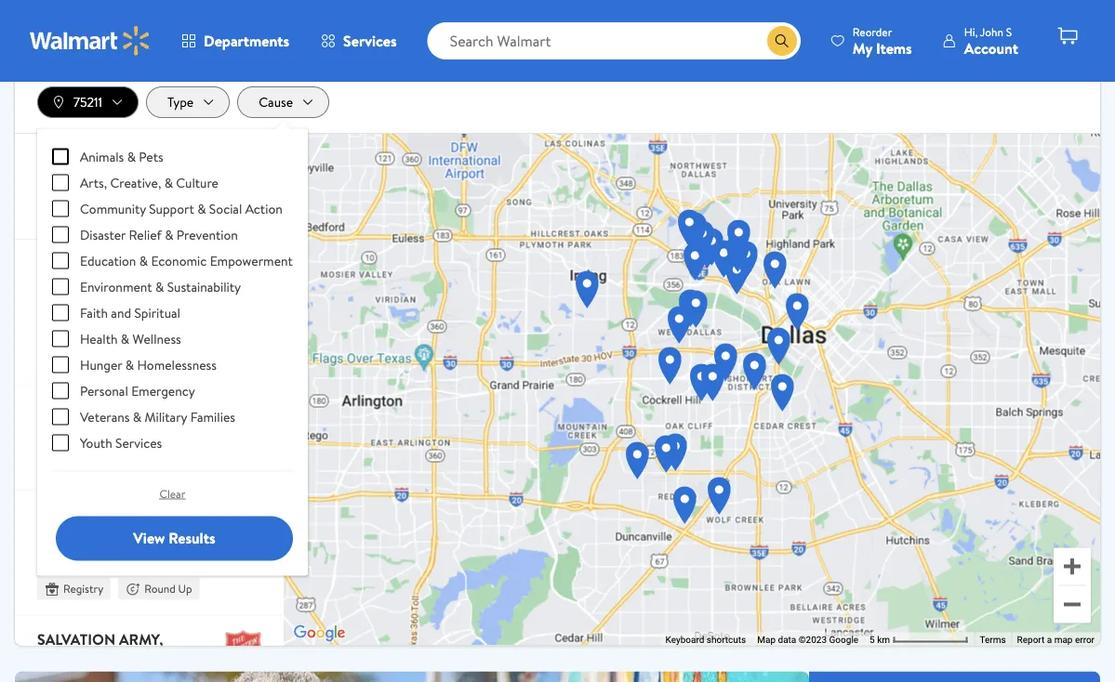 Task type: describe. For each thing, give the bounding box(es) containing it.
city
[[81, 253, 112, 273]]

cliff
[[163, 646, 202, 667]]

round up down wellness
[[144, 350, 192, 366]]

services button
[[305, 19, 413, 63]]

life
[[161, 147, 190, 168]]

round up disaster relief & prevention checkbox
[[63, 205, 95, 221]]

dallas,
[[37, 646, 95, 667]]

army,
[[119, 629, 163, 650]]

0 vertical spatial arts,
[[80, 173, 107, 191]]

registry for youth
[[63, 350, 103, 366]]

google
[[830, 635, 859, 646]]

education
[[80, 251, 136, 270]]

corps
[[37, 664, 86, 683]]

©2023
[[799, 635, 827, 646]]

and
[[111, 304, 131, 322]]

pets
[[139, 147, 163, 165]]

s
[[1007, 24, 1012, 40]]

open
[[37, 398, 78, 418]]

personal emergency
[[80, 382, 195, 400]]

group containing animals & pets
[[52, 144, 293, 456]]

arts, inside the 'terrance m johnson dance project arts, creative, & culture'
[[37, 544, 64, 562]]

Faith and Spiritual checkbox
[[52, 305, 69, 321]]

hope city dream center youth services,hunger & homelessness
[[37, 253, 174, 331]]

registry for project
[[63, 581, 103, 597]]

hi,
[[965, 24, 978, 40]]

departments
[[204, 31, 289, 51]]

5
[[870, 635, 875, 646]]

1 vertical spatial youth
[[80, 434, 112, 452]]

shortcuts
[[707, 635, 746, 646]]

hunger
[[80, 356, 122, 374]]

round up down view results button
[[144, 581, 192, 597]]

faith and spiritual
[[80, 304, 180, 322]]

wellness
[[133, 330, 181, 348]]

inc
[[126, 398, 152, 418]]

round down 'youth services' checkbox
[[63, 456, 95, 472]]

johnson
[[133, 504, 206, 524]]

house
[[100, 415, 150, 436]]

relief
[[129, 225, 162, 244]]

Veterans & Military Families checkbox
[[52, 409, 69, 425]]

departments button
[[166, 19, 305, 63]]

5 km
[[870, 635, 893, 646]]

pettway
[[94, 147, 157, 168]]

environment
[[80, 278, 152, 296]]

center
[[37, 270, 94, 291]]

& down health & wellness
[[125, 356, 134, 374]]

prevention
[[177, 225, 238, 244]]

view
[[133, 529, 165, 549]]

clear button
[[52, 479, 293, 509]]

& down relief
[[139, 251, 148, 270]]

report a map error
[[1018, 635, 1095, 646]]

homelessness inside hope city dream center youth services,hunger & homelessness
[[37, 313, 117, 331]]

skool
[[37, 164, 86, 185]]

culture inside the 'terrance m johnson dance project arts, creative, & culture'
[[133, 544, 176, 562]]

darius pettway life skool
[[37, 147, 190, 185]]

report
[[1018, 635, 1045, 646]]

john
[[981, 24, 1004, 40]]

action
[[245, 199, 283, 218]]

terrance
[[37, 504, 113, 524]]

keyboard shortcuts
[[666, 635, 746, 646]]

Youth Services checkbox
[[52, 435, 69, 452]]

Hunger & Homelessness checkbox
[[52, 357, 69, 373]]

-
[[119, 646, 124, 667]]

hunger & homelessness
[[80, 356, 217, 374]]

round down view
[[144, 581, 176, 597]]

health
[[80, 330, 118, 348]]

up down wellness
[[178, 350, 192, 366]]

Community Support & Social Action checkbox
[[52, 200, 69, 217]]

report a map error link
[[1018, 635, 1095, 646]]

darius
[[37, 147, 91, 168]]

Education & Economic Empowerment checkbox
[[52, 252, 69, 269]]

75211 button
[[37, 87, 139, 118]]

Walmart Site-Wide search field
[[428, 22, 801, 60]]

veterans & military families
[[80, 408, 235, 426]]

km
[[878, 635, 891, 646]]

registry for good pov desktop image
[[15, 672, 810, 683]]

veterans
[[80, 408, 130, 426]]

reorder my items
[[853, 24, 913, 58]]

Personal Emergency checkbox
[[52, 383, 69, 399]]

& down personal emergency
[[133, 408, 142, 426]]

emergency
[[131, 382, 195, 400]]

google image
[[289, 622, 350, 646]]

arts, creative, & culture
[[80, 173, 219, 191]]

& left pets
[[127, 147, 136, 165]]

project
[[92, 521, 155, 541]]

keyboard
[[666, 635, 705, 646]]

animals & pets
[[80, 147, 163, 165]]



Task type: vqa. For each thing, say whether or not it's contained in the screenshot.
6 $187.37
no



Task type: locate. For each thing, give the bounding box(es) containing it.
clear
[[159, 486, 185, 502]]

open arms inc dba bryan's house
[[37, 398, 186, 436]]

0 horizontal spatial homelessness
[[37, 313, 117, 331]]

1 registry from the top
[[63, 350, 103, 366]]

2 registry from the top
[[63, 581, 103, 597]]

1 vertical spatial arts,
[[37, 544, 64, 562]]

0 vertical spatial youth
[[37, 293, 69, 311]]

1 horizontal spatial homelessness
[[137, 356, 217, 374]]

terms
[[980, 635, 1006, 646]]

empowerment
[[210, 251, 293, 270]]

youth inside hope city dream center youth services,hunger & homelessness
[[37, 293, 69, 311]]

personal
[[80, 382, 128, 400]]

tx
[[98, 646, 115, 667]]

registry down health on the left of page
[[63, 350, 103, 366]]

type button
[[146, 87, 230, 118]]

1 horizontal spatial youth
[[80, 434, 112, 452]]

arts,
[[80, 173, 107, 191], [37, 544, 64, 562]]

error
[[1076, 635, 1095, 646]]

1 vertical spatial homelessness
[[137, 356, 217, 374]]

services
[[343, 31, 397, 51], [115, 434, 162, 452]]

& left social
[[197, 199, 206, 218]]

my
[[853, 38, 873, 58]]

0 horizontal spatial services
[[115, 434, 162, 452]]

cause
[[259, 93, 293, 111]]

spiritual
[[134, 304, 180, 322]]

map
[[1055, 635, 1073, 646]]

& up spiritual
[[155, 278, 164, 296]]

arts, down animals
[[80, 173, 107, 191]]

0 horizontal spatial arts,
[[37, 544, 64, 562]]

homelessness down 'environment & sustainability' checkbox
[[37, 313, 117, 331]]

salvation army, dallas, tx - oak cliff corps
[[37, 629, 202, 683]]

environment & sustainability
[[80, 278, 241, 296]]

view results
[[133, 529, 215, 549]]

military
[[145, 408, 187, 426]]

1 horizontal spatial culture
[[176, 173, 219, 191]]

terrance m johnson dance project arts, creative, & culture
[[37, 504, 206, 562]]

youth services
[[80, 434, 162, 452]]

0 horizontal spatial youth
[[37, 293, 69, 311]]

& up wellness
[[165, 293, 174, 311]]

type
[[168, 93, 194, 111]]

creative, inside the 'terrance m johnson dance project arts, creative, & culture'
[[67, 544, 118, 562]]

hope
[[37, 253, 78, 273]]

75211
[[74, 93, 102, 111]]

1 vertical spatial services
[[115, 434, 162, 452]]

culture up community support & social action at the top of page
[[176, 173, 219, 191]]

up up disaster
[[97, 205, 111, 221]]

dba
[[156, 398, 186, 418]]

0 horizontal spatial culture
[[133, 544, 176, 562]]

community support & social action
[[80, 199, 283, 218]]

Disaster Relief & Prevention checkbox
[[52, 226, 69, 243]]

data
[[778, 635, 797, 646]]

0 vertical spatial creative,
[[110, 173, 161, 191]]

search icon image
[[775, 33, 790, 48]]

education & economic empowerment
[[80, 251, 293, 270]]

creative, down dance
[[67, 544, 118, 562]]

group
[[52, 144, 293, 456]]

homelessness up emergency
[[137, 356, 217, 374]]

health & wellness
[[80, 330, 181, 348]]

keyboard shortcuts button
[[666, 634, 746, 647]]

&
[[127, 147, 136, 165], [164, 173, 173, 191], [197, 199, 206, 218], [165, 225, 174, 244], [139, 251, 148, 270], [155, 278, 164, 296], [165, 293, 174, 311], [121, 330, 129, 348], [125, 356, 134, 374], [133, 408, 142, 426], [122, 544, 130, 562]]

None text field
[[37, 0, 554, 41]]

5 km button
[[865, 633, 975, 647]]

registry
[[63, 350, 103, 366], [63, 581, 103, 597]]

1 horizontal spatial services
[[343, 31, 397, 51]]

round up down 'youth services' checkbox
[[63, 456, 111, 472]]

walmart image
[[30, 26, 151, 56]]

cause button
[[237, 87, 329, 118]]

& right relief
[[165, 225, 174, 244]]

creative, down pettway
[[110, 173, 161, 191]]

1 vertical spatial registry
[[63, 581, 103, 597]]

Arts, Creative, & Culture checkbox
[[52, 174, 69, 191]]

Animals & Pets checkbox
[[52, 148, 69, 165]]

animals
[[80, 147, 124, 165]]

culture
[[176, 173, 219, 191], [133, 544, 176, 562]]

0 vertical spatial services
[[343, 31, 397, 51]]

0 vertical spatial homelessness
[[37, 313, 117, 331]]

salvation army, dallas, tx - oak cliff corps button
[[15, 616, 284, 683]]

up
[[97, 205, 111, 221], [178, 350, 192, 366], [97, 456, 111, 472], [178, 581, 192, 597]]

a
[[1047, 635, 1053, 646]]

social
[[209, 199, 242, 218]]

cart contains 0 items total amount $0.00 image
[[1057, 25, 1079, 47]]

& down life
[[164, 173, 173, 191]]

& inside hope city dream center youth services,hunger & homelessness
[[165, 293, 174, 311]]

culture down 'project' at the bottom of page
[[133, 544, 176, 562]]

Search search field
[[428, 22, 801, 60]]

dance
[[37, 521, 88, 541]]

economic
[[151, 251, 207, 270]]

arms
[[81, 398, 122, 418]]

disaster relief & prevention
[[80, 225, 238, 244]]

families
[[190, 408, 235, 426]]

services,hunger
[[73, 293, 162, 311]]

disaster
[[80, 225, 126, 244]]

round down wellness
[[144, 350, 176, 366]]

up down results
[[178, 581, 192, 597]]

& right health on the left of page
[[121, 330, 129, 348]]

results
[[169, 529, 215, 549]]

& inside the 'terrance m johnson dance project arts, creative, & culture'
[[122, 544, 130, 562]]

Health & Wellness checkbox
[[52, 331, 69, 347]]

0 vertical spatial registry
[[63, 350, 103, 366]]

round
[[63, 205, 95, 221], [144, 350, 176, 366], [63, 456, 95, 472], [144, 581, 176, 597]]

map region
[[238, 0, 1116, 683]]

youth down the veterans
[[80, 434, 112, 452]]

youth down center
[[37, 293, 69, 311]]

bryan's
[[37, 415, 96, 436]]

arts, down dance
[[37, 544, 64, 562]]

reorder
[[853, 24, 893, 40]]

services inside dropdown button
[[343, 31, 397, 51]]

1 horizontal spatial arts,
[[80, 173, 107, 191]]

round up up disaster
[[63, 205, 111, 221]]

m
[[117, 504, 130, 524]]

map
[[758, 635, 776, 646]]

terms link
[[980, 635, 1006, 646]]

faith
[[80, 304, 108, 322]]

hi, john s account
[[965, 24, 1019, 58]]

0 vertical spatial culture
[[176, 173, 219, 191]]

& down 'project' at the bottom of page
[[122, 544, 130, 562]]

salvation
[[37, 629, 115, 650]]

dream
[[116, 253, 168, 273]]

registry up salvation
[[63, 581, 103, 597]]

round up
[[63, 205, 111, 221], [144, 350, 192, 366], [63, 456, 111, 472], [144, 581, 192, 597]]

support
[[149, 199, 194, 218]]

Environment & Sustainability checkbox
[[52, 278, 69, 295]]

1 vertical spatial culture
[[133, 544, 176, 562]]

1 vertical spatial creative,
[[67, 544, 118, 562]]

up down youth services
[[97, 456, 111, 472]]

items
[[876, 38, 913, 58]]



